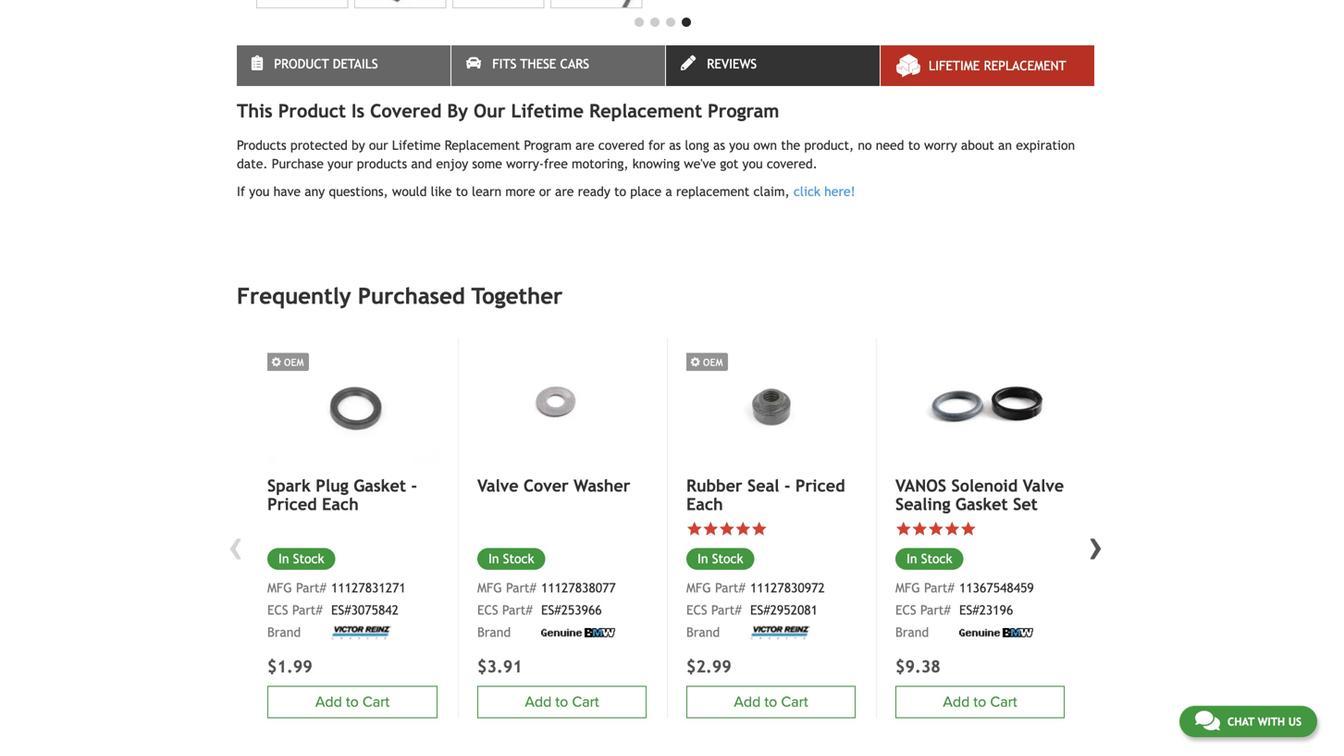 Task type: locate. For each thing, give the bounding box(es) containing it.
we've
[[684, 157, 716, 171]]

gasket right plug
[[354, 476, 406, 496]]

1 - from the left
[[411, 476, 417, 496]]

program
[[708, 100, 780, 122], [524, 138, 572, 153]]

1 cart from the left
[[363, 694, 390, 711]]

to inside the products protected by our lifetime replacement program are covered for as long as you own the product, no need to worry about an expiration date. purchase your products and enjoy some worry-free motoring, knowing we've got you covered.
[[909, 138, 921, 153]]

add down mfg part# 11367548459 ecs part# es#23196 brand
[[943, 694, 970, 711]]

products protected by our lifetime replacement program are covered for as long as you own the product, no need to worry about an expiration date. purchase your products and enjoy some worry-free motoring, knowing we've got you covered.
[[237, 138, 1076, 171]]

- right plug
[[411, 476, 417, 496]]

5 star image from the left
[[961, 521, 977, 537]]

brand inside mfg part# 11367548459 ecs part# es#23196 brand
[[896, 625, 929, 640]]

chat with us link
[[1180, 706, 1318, 738]]

lifetime up the 'worry'
[[929, 58, 980, 73]]

rubber seal - priced each link
[[687, 476, 856, 514]]

cart for each
[[782, 694, 809, 711]]

add down mfg part# 11127830972 ecs part# es#2952081 brand
[[734, 694, 761, 711]]

ecs up $9.38
[[896, 603, 917, 618]]

2 stock from the left
[[503, 551, 535, 566]]

1 stock from the left
[[293, 551, 324, 566]]

valve cover washer link
[[478, 476, 647, 496]]

2 star image from the left
[[735, 521, 752, 537]]

es#10866 - 11127832034 - valve cover gasket - victor / reinz brand - victor reinz - bmw image
[[256, 0, 348, 8], [354, 0, 446, 8], [453, 0, 545, 8], [551, 0, 643, 8]]

victor reinz image for es#3075842
[[331, 626, 392, 640]]

plug
[[316, 476, 349, 496]]

0 horizontal spatial gasket
[[354, 476, 406, 496]]

victor reinz image
[[331, 626, 392, 640], [751, 626, 811, 640]]

in up mfg part# 11127838077 ecs part# es#253966 brand
[[489, 551, 499, 566]]

0 vertical spatial are
[[576, 138, 595, 153]]

you up got at the top of page
[[730, 138, 750, 153]]

program up free
[[524, 138, 572, 153]]

stock down 'sealing'
[[922, 551, 953, 566]]

knowing
[[633, 157, 680, 171]]

priced inside the rubber seal - priced each
[[796, 476, 846, 496]]

$2.99
[[687, 657, 732, 676]]

ecs up $3.91
[[478, 603, 499, 618]]

star image
[[703, 521, 719, 537], [719, 521, 735, 537], [752, 521, 768, 537], [896, 521, 912, 537], [928, 521, 945, 537]]

4 ecs from the left
[[896, 603, 917, 618]]

add to cart
[[315, 694, 390, 711], [525, 694, 599, 711], [734, 694, 809, 711], [943, 694, 1018, 711]]

some
[[472, 157, 502, 171]]

4 in from the left
[[907, 551, 918, 566]]

rubber
[[687, 476, 743, 496]]

need
[[876, 138, 905, 153]]

priced
[[796, 476, 846, 496], [267, 495, 317, 514]]

4 star image from the left
[[945, 521, 961, 537]]

4 add from the left
[[943, 694, 970, 711]]

0 horizontal spatial lifetime
[[392, 138, 441, 153]]

in down 'sealing'
[[907, 551, 918, 566]]

part# left es#253966
[[502, 603, 533, 618]]

3 in from the left
[[698, 551, 709, 566]]

ecs inside 'mfg part# 11127831271 ecs part# es#3075842 brand'
[[267, 603, 288, 618]]

0 horizontal spatial valve
[[478, 476, 519, 496]]

as up got at the top of page
[[714, 138, 726, 153]]

add to cart button down $3.91
[[478, 686, 647, 719]]

brand up $9.38
[[896, 625, 929, 640]]

here!
[[825, 184, 856, 199]]

$9.38
[[896, 657, 941, 676]]

brand inside 'mfg part# 11127831271 ecs part# es#3075842 brand'
[[267, 625, 301, 640]]

replacement up for
[[590, 100, 703, 122]]

2 vertical spatial lifetime
[[392, 138, 441, 153]]

mfg part# 11127830972 ecs part# es#2952081 brand
[[687, 581, 825, 640]]

replacement up some at the left of the page
[[445, 138, 520, 153]]

ecs inside mfg part# 11127838077 ecs part# es#253966 brand
[[478, 603, 499, 618]]

mfg
[[267, 581, 292, 596], [478, 581, 502, 596], [687, 581, 712, 596], [896, 581, 921, 596]]

1 genuine bmw image from the left
[[541, 628, 615, 638]]

our
[[369, 138, 388, 153]]

spark plug gasket - priced each image
[[267, 338, 438, 466]]

victor reinz image down "es#3075842"
[[331, 626, 392, 640]]

0 horizontal spatial genuine bmw image
[[541, 628, 615, 638]]

es#253966
[[541, 603, 602, 618]]

2 vertical spatial replacement
[[445, 138, 520, 153]]

rubber seal - priced each image
[[687, 338, 856, 465]]

stock
[[293, 551, 324, 566], [503, 551, 535, 566], [712, 551, 744, 566], [922, 551, 953, 566]]

product left details
[[274, 57, 329, 71]]

3 add to cart from the left
[[734, 694, 809, 711]]

2 each from the left
[[687, 495, 724, 514]]

es#10866 - 11127832034 - valve cover gasket - victor / reinz brand - victor reinz - bmw image up details
[[354, 0, 446, 8]]

brand up $3.91
[[478, 625, 511, 640]]

2 in stock from the left
[[489, 551, 535, 566]]

stock up mfg part# 11127830972 ecs part# es#2952081 brand
[[712, 551, 744, 566]]

brand for mfg part# 11127838077 ecs part# es#253966 brand
[[478, 625, 511, 640]]

1 horizontal spatial are
[[576, 138, 595, 153]]

mfg up $2.99
[[687, 581, 712, 596]]

1 vertical spatial lifetime
[[511, 100, 584, 122]]

1 horizontal spatial lifetime
[[511, 100, 584, 122]]

add to cart button for gasket
[[896, 686, 1065, 719]]

1 in from the left
[[279, 551, 289, 566]]

0 horizontal spatial victor reinz image
[[331, 626, 392, 640]]

1 victor reinz image from the left
[[331, 626, 392, 640]]

lifetime inside the products protected by our lifetime replacement program are covered for as long as you own the product, no need to worry about an expiration date. purchase your products and enjoy some worry-free motoring, knowing we've got you covered.
[[392, 138, 441, 153]]

3 ecs from the left
[[687, 603, 708, 618]]

cart
[[363, 694, 390, 711], [572, 694, 599, 711], [782, 694, 809, 711], [991, 694, 1018, 711]]

cover
[[524, 476, 569, 496]]

each right spark at the bottom left of the page
[[322, 495, 359, 514]]

1 star image from the left
[[687, 521, 703, 537]]

each left seal
[[687, 495, 724, 514]]

add down 'mfg part# 11127831271 ecs part# es#3075842 brand'
[[315, 694, 342, 711]]

in down spark at the bottom left of the page
[[279, 551, 289, 566]]

1 horizontal spatial each
[[687, 495, 724, 514]]

ecs up $2.99
[[687, 603, 708, 618]]

add to cart button
[[267, 686, 438, 719], [478, 686, 647, 719], [687, 686, 856, 719], [896, 686, 1065, 719]]

1 add to cart from the left
[[315, 694, 390, 711]]

vanos solenoid valve sealing gasket set link
[[896, 476, 1065, 514]]

program up own
[[708, 100, 780, 122]]

0 horizontal spatial priced
[[267, 495, 317, 514]]

part# left es#23196
[[921, 603, 951, 618]]

0 horizontal spatial as
[[669, 138, 681, 153]]

0 vertical spatial replacement
[[984, 58, 1067, 73]]

valve inside vanos solenoid valve sealing gasket set
[[1023, 476, 1065, 496]]

genuine bmw image
[[541, 628, 615, 638], [960, 628, 1034, 638]]

brand inside mfg part# 11127838077 ecs part# es#253966 brand
[[478, 625, 511, 640]]

victor reinz image down es#2952081
[[751, 626, 811, 640]]

2 genuine bmw image from the left
[[960, 628, 1034, 638]]

chat
[[1228, 715, 1255, 728]]

mfg for mfg part# 11367548459 ecs part# es#23196 brand
[[896, 581, 921, 596]]

1 horizontal spatial as
[[714, 138, 726, 153]]

es#10866 - 11127832034 - valve cover gasket - victor / reinz brand - victor reinz - bmw image up product details
[[256, 0, 348, 8]]

add
[[315, 694, 342, 711], [525, 694, 552, 711], [734, 694, 761, 711], [943, 694, 970, 711]]

as right for
[[669, 138, 681, 153]]

are
[[576, 138, 595, 153], [555, 184, 574, 199]]

in down rubber
[[698, 551, 709, 566]]

0 horizontal spatial replacement
[[445, 138, 520, 153]]

3 star image from the left
[[912, 521, 928, 537]]

lifetime down fits these cars "link"
[[511, 100, 584, 122]]

ecs for mfg part# 11127830972 ecs part# es#2952081 brand
[[687, 603, 708, 618]]

3 mfg from the left
[[687, 581, 712, 596]]

or
[[539, 184, 551, 199]]

2 valve from the left
[[1023, 476, 1065, 496]]

2 horizontal spatial lifetime
[[929, 58, 980, 73]]

0 vertical spatial lifetime
[[929, 58, 980, 73]]

seal
[[748, 476, 780, 496]]

ecs up $1.99
[[267, 603, 288, 618]]

4 stock from the left
[[922, 551, 953, 566]]

1 brand from the left
[[267, 625, 301, 640]]

1 mfg from the left
[[267, 581, 292, 596]]

add to cart button down $9.38
[[896, 686, 1065, 719]]

1 each from the left
[[322, 495, 359, 514]]

1 add to cart button from the left
[[267, 686, 438, 719]]

2 - from the left
[[785, 476, 791, 496]]

valve
[[478, 476, 519, 496], [1023, 476, 1065, 496]]

gasket inside vanos solenoid valve sealing gasket set
[[956, 495, 1009, 514]]

add to cart button down $2.99
[[687, 686, 856, 719]]

0 horizontal spatial -
[[411, 476, 417, 496]]

you down own
[[743, 157, 763, 171]]

1 horizontal spatial -
[[785, 476, 791, 496]]

stock up mfg part# 11127838077 ecs part# es#253966 brand
[[503, 551, 535, 566]]

es#2952081
[[751, 603, 818, 618]]

1 ecs from the left
[[267, 603, 288, 618]]

brand up $1.99
[[267, 625, 301, 640]]

2 ecs from the left
[[478, 603, 499, 618]]

lifetime inside lifetime replacement "link"
[[929, 58, 980, 73]]

es#10866 - 11127832034 - valve cover gasket - victor / reinz brand - victor reinz - bmw image up fits
[[453, 0, 545, 8]]

mfg up $3.91
[[478, 581, 502, 596]]

part# left "es#3075842"
[[292, 603, 323, 618]]

- right seal
[[785, 476, 791, 496]]

lifetime up and
[[392, 138, 441, 153]]

for
[[649, 138, 665, 153]]

3 in stock from the left
[[698, 551, 744, 566]]

1 horizontal spatial replacement
[[590, 100, 703, 122]]

add to cart button down $1.99
[[267, 686, 438, 719]]

4 cart from the left
[[991, 694, 1018, 711]]

brand for mfg part# 11127831271 ecs part# es#3075842 brand
[[267, 625, 301, 640]]

reviews link
[[666, 46, 880, 86]]

$1.99
[[267, 657, 313, 676]]

1 vertical spatial replacement
[[590, 100, 703, 122]]

3 add from the left
[[734, 694, 761, 711]]

1 horizontal spatial gasket
[[956, 495, 1009, 514]]

in
[[279, 551, 289, 566], [489, 551, 499, 566], [698, 551, 709, 566], [907, 551, 918, 566]]

mfg inside mfg part# 11367548459 ecs part# es#23196 brand
[[896, 581, 921, 596]]

expiration
[[1016, 138, 1076, 153]]

4 mfg from the left
[[896, 581, 921, 596]]

2 mfg from the left
[[478, 581, 502, 596]]

1 as from the left
[[669, 138, 681, 153]]

1 vertical spatial are
[[555, 184, 574, 199]]

lifetime replacement link
[[881, 46, 1095, 86]]

add down mfg part# 11127838077 ecs part# es#253966 brand
[[525, 694, 552, 711]]

1 vertical spatial program
[[524, 138, 572, 153]]

ecs inside mfg part# 11367548459 ecs part# es#23196 brand
[[896, 603, 917, 618]]

1 valve from the left
[[478, 476, 519, 496]]

4 add to cart button from the left
[[896, 686, 1065, 719]]

3 add to cart button from the left
[[687, 686, 856, 719]]

mfg inside mfg part# 11127838077 ecs part# es#253966 brand
[[478, 581, 502, 596]]

1 horizontal spatial valve
[[1023, 476, 1065, 496]]

star image
[[687, 521, 703, 537], [735, 521, 752, 537], [912, 521, 928, 537], [945, 521, 961, 537], [961, 521, 977, 537]]

2 es#10866 - 11127832034 - valve cover gasket - victor / reinz brand - victor reinz - bmw image from the left
[[354, 0, 446, 8]]

in stock up 'mfg part# 11127831271 ecs part# es#3075842 brand'
[[279, 551, 324, 566]]

in stock
[[279, 551, 324, 566], [489, 551, 535, 566], [698, 551, 744, 566], [907, 551, 953, 566]]

are up motoring,
[[576, 138, 595, 153]]

replacement up an
[[984, 58, 1067, 73]]

you right if
[[249, 184, 270, 199]]

11367548459
[[960, 581, 1035, 596]]

cars
[[560, 57, 590, 71]]

2 star image from the left
[[719, 521, 735, 537]]

brand
[[267, 625, 301, 640], [478, 625, 511, 640], [687, 625, 720, 640], [896, 625, 929, 640]]

products
[[237, 138, 287, 153]]

lifetime
[[929, 58, 980, 73], [511, 100, 584, 122], [392, 138, 441, 153]]

4 in stock from the left
[[907, 551, 953, 566]]

0 horizontal spatial each
[[322, 495, 359, 514]]

mfg up $9.38
[[896, 581, 921, 596]]

would
[[392, 184, 427, 199]]

valve right solenoid
[[1023, 476, 1065, 496]]

in stock up mfg part# 11127830972 ecs part# es#2952081 brand
[[698, 551, 744, 566]]

4 add to cart from the left
[[943, 694, 1018, 711]]

›
[[1089, 521, 1104, 570]]

place
[[631, 184, 662, 199]]

gasket left the set
[[956, 495, 1009, 514]]

stock up 'mfg part# 11127831271 ecs part# es#3075842 brand'
[[293, 551, 324, 566]]

mfg inside 'mfg part# 11127831271 ecs part# es#3075842 brand'
[[267, 581, 292, 596]]

to
[[909, 138, 921, 153], [456, 184, 468, 199], [615, 184, 627, 199], [346, 694, 359, 711], [556, 694, 569, 711], [765, 694, 778, 711], [974, 694, 987, 711]]

date.
[[237, 157, 268, 171]]

like
[[431, 184, 452, 199]]

genuine bmw image down es#23196
[[960, 628, 1034, 638]]

0 horizontal spatial program
[[524, 138, 572, 153]]

1 horizontal spatial program
[[708, 100, 780, 122]]

1 horizontal spatial victor reinz image
[[751, 626, 811, 640]]

part# left 11367548459
[[925, 581, 955, 596]]

4 es#10866 - 11127832034 - valve cover gasket - victor / reinz brand - victor reinz - bmw image from the left
[[551, 0, 643, 8]]

2 victor reinz image from the left
[[751, 626, 811, 640]]

ecs inside mfg part# 11127830972 ecs part# es#2952081 brand
[[687, 603, 708, 618]]

priced inside spark plug gasket - priced each
[[267, 495, 317, 514]]

4 brand from the left
[[896, 625, 929, 640]]

are right or
[[555, 184, 574, 199]]

mfg up $1.99
[[267, 581, 292, 596]]

vanos solenoid valve sealing gasket set image
[[896, 338, 1065, 465]]

3 brand from the left
[[687, 625, 720, 640]]

product
[[274, 57, 329, 71], [278, 100, 346, 122]]

3 cart from the left
[[782, 694, 809, 711]]

valve left cover
[[478, 476, 519, 496]]

in stock up mfg part# 11127838077 ecs part# es#253966 brand
[[489, 551, 535, 566]]

part#
[[296, 581, 327, 596], [506, 581, 537, 596], [715, 581, 746, 596], [925, 581, 955, 596], [292, 603, 323, 618], [502, 603, 533, 618], [712, 603, 742, 618], [921, 603, 951, 618]]

about
[[962, 138, 995, 153]]

0 vertical spatial you
[[730, 138, 750, 153]]

2 horizontal spatial replacement
[[984, 58, 1067, 73]]

purchase
[[272, 157, 324, 171]]

mfg for mfg part# 11127830972 ecs part# es#2952081 brand
[[687, 581, 712, 596]]

brand up $2.99
[[687, 625, 720, 640]]

genuine bmw image for es#253966
[[541, 628, 615, 638]]

mfg inside mfg part# 11127830972 ecs part# es#2952081 brand
[[687, 581, 712, 596]]

1 horizontal spatial genuine bmw image
[[960, 628, 1034, 638]]

frequently purchased together
[[237, 283, 563, 309]]

in stock down 'sealing'
[[907, 551, 953, 566]]

ecs
[[267, 603, 288, 618], [478, 603, 499, 618], [687, 603, 708, 618], [896, 603, 917, 618]]

washer
[[574, 476, 631, 496]]

product up protected
[[278, 100, 346, 122]]

brand inside mfg part# 11127830972 ecs part# es#2952081 brand
[[687, 625, 720, 640]]

es#10866 - 11127832034 - valve cover gasket - victor / reinz brand - victor reinz - bmw image up cars
[[551, 0, 643, 8]]

genuine bmw image down es#253966
[[541, 628, 615, 638]]

2 brand from the left
[[478, 625, 511, 640]]

1 add from the left
[[315, 694, 342, 711]]

an
[[999, 138, 1013, 153]]

each inside spark plug gasket - priced each
[[322, 495, 359, 514]]

1 horizontal spatial priced
[[796, 476, 846, 496]]

click here! link
[[794, 184, 856, 199]]

2 add from the left
[[525, 694, 552, 711]]

you
[[730, 138, 750, 153], [743, 157, 763, 171], [249, 184, 270, 199]]

spark plug gasket - priced each
[[267, 476, 417, 514]]



Task type: vqa. For each thing, say whether or not it's contained in the screenshot.
questions,
yes



Task type: describe. For each thing, give the bounding box(es) containing it.
2 as from the left
[[714, 138, 726, 153]]

part# left 11127838077
[[506, 581, 537, 596]]

brand for mfg part# 11367548459 ecs part# es#23196 brand
[[896, 625, 929, 640]]

0 horizontal spatial are
[[555, 184, 574, 199]]

ecs for mfg part# 11127838077 ecs part# es#253966 brand
[[478, 603, 499, 618]]

sealing
[[896, 495, 951, 514]]

11127831271
[[331, 581, 406, 596]]

brand for mfg part# 11127830972 ecs part# es#2952081 brand
[[687, 625, 720, 640]]

3 star image from the left
[[752, 521, 768, 537]]

covered
[[599, 138, 645, 153]]

protected
[[291, 138, 348, 153]]

spark
[[267, 476, 311, 496]]

are inside the products protected by our lifetime replacement program are covered for as long as you own the product, no need to worry about an expiration date. purchase your products and enjoy some worry-free motoring, knowing we've got you covered.
[[576, 138, 595, 153]]

product,
[[805, 138, 854, 153]]

replacement
[[676, 184, 750, 199]]

have
[[274, 184, 301, 199]]

this
[[237, 100, 273, 122]]

victor reinz image for es#2952081
[[751, 626, 811, 640]]

products
[[357, 157, 407, 171]]

add to cart for gasket
[[943, 694, 1018, 711]]

add for rubber seal - priced each
[[734, 694, 761, 711]]

these
[[521, 57, 557, 71]]

covered.
[[767, 157, 818, 171]]

gasket inside spark plug gasket - priced each
[[354, 476, 406, 496]]

- inside spark plug gasket - priced each
[[411, 476, 417, 496]]

learn
[[472, 184, 502, 199]]

questions,
[[329, 184, 388, 199]]

part# left 11127831271
[[296, 581, 327, 596]]

vanos solenoid valve sealing gasket set
[[896, 476, 1065, 514]]

got
[[720, 157, 739, 171]]

product details
[[274, 57, 378, 71]]

$3.91
[[478, 657, 523, 676]]

motoring,
[[572, 157, 629, 171]]

fits these cars link
[[452, 46, 665, 86]]

any
[[305, 184, 325, 199]]

reviews
[[707, 57, 757, 71]]

if
[[237, 184, 245, 199]]

more
[[506, 184, 536, 199]]

mfg part# 11127838077 ecs part# es#253966 brand
[[478, 581, 616, 640]]

long
[[685, 138, 710, 153]]

click
[[794, 184, 821, 199]]

add for valve cover washer
[[525, 694, 552, 711]]

us
[[1289, 715, 1302, 728]]

3 stock from the left
[[712, 551, 744, 566]]

11127830972
[[751, 581, 825, 596]]

a
[[666, 184, 673, 199]]

2 vertical spatial you
[[249, 184, 270, 199]]

ecs for mfg part# 11127831271 ecs part# es#3075842 brand
[[267, 603, 288, 618]]

purchased
[[358, 283, 465, 309]]

3 es#10866 - 11127832034 - valve cover gasket - victor / reinz brand - victor reinz - bmw image from the left
[[453, 0, 545, 8]]

add for spark plug gasket - priced each
[[315, 694, 342, 711]]

genuine bmw image for es#23196
[[960, 628, 1034, 638]]

product details link
[[237, 46, 451, 86]]

free
[[544, 157, 568, 171]]

2 add to cart button from the left
[[478, 686, 647, 719]]

solenoid
[[952, 476, 1018, 496]]

cart for priced
[[363, 694, 390, 711]]

lifetime replacement
[[929, 58, 1067, 73]]

set
[[1014, 495, 1038, 514]]

enjoy
[[436, 157, 469, 171]]

is
[[352, 100, 365, 122]]

by
[[447, 100, 468, 122]]

worry
[[925, 138, 958, 153]]

frequently
[[237, 283, 351, 309]]

2 add to cart from the left
[[525, 694, 599, 711]]

spark plug gasket - priced each link
[[267, 476, 438, 514]]

1 vertical spatial product
[[278, 100, 346, 122]]

- inside the rubber seal - priced each
[[785, 476, 791, 496]]

rubber seal - priced each
[[687, 476, 846, 514]]

1 vertical spatial you
[[743, 157, 763, 171]]

4 star image from the left
[[896, 521, 912, 537]]

add to cart button for each
[[687, 686, 856, 719]]

add to cart for each
[[734, 694, 809, 711]]

valve cover washer image
[[478, 338, 647, 465]]

1 es#10866 - 11127832034 - valve cover gasket - victor / reinz brand - victor reinz - bmw image from the left
[[256, 0, 348, 8]]

0 vertical spatial product
[[274, 57, 329, 71]]

fits
[[493, 57, 517, 71]]

2 cart from the left
[[572, 694, 599, 711]]

if you have any questions, would like to learn more or are ready to place a replacement claim, click here!
[[237, 184, 856, 199]]

es#23196
[[960, 603, 1014, 618]]

worry-
[[506, 157, 544, 171]]

add to cart button for priced
[[267, 686, 438, 719]]

ready
[[578, 184, 611, 199]]

with
[[1258, 715, 1286, 728]]

part# left 11127830972
[[715, 581, 746, 596]]

program inside the products protected by our lifetime replacement program are covered for as long as you own the product, no need to worry about an expiration date. purchase your products and enjoy some worry-free motoring, knowing we've got you covered.
[[524, 138, 572, 153]]

es#3075842
[[331, 603, 399, 618]]

vanos
[[896, 476, 947, 496]]

0 vertical spatial program
[[708, 100, 780, 122]]

1 in stock from the left
[[279, 551, 324, 566]]

this product is covered by our lifetime replacement program
[[237, 100, 780, 122]]

replacement inside "link"
[[984, 58, 1067, 73]]

our
[[474, 100, 506, 122]]

5 star image from the left
[[928, 521, 945, 537]]

mfg for mfg part# 11127831271 ecs part# es#3075842 brand
[[267, 581, 292, 596]]

part# left es#2952081
[[712, 603, 742, 618]]

claim,
[[754, 184, 790, 199]]

fits these cars
[[493, 57, 590, 71]]

your
[[328, 157, 353, 171]]

mfg part# 11127831271 ecs part# es#3075842 brand
[[267, 581, 406, 640]]

replacement inside the products protected by our lifetime replacement program are covered for as long as you own the product, no need to worry about an expiration date. purchase your products and enjoy some worry-free motoring, knowing we've got you covered.
[[445, 138, 520, 153]]

1 star image from the left
[[703, 521, 719, 537]]

add to cart for priced
[[315, 694, 390, 711]]

2 in from the left
[[489, 551, 499, 566]]

add for vanos solenoid valve sealing gasket set
[[943, 694, 970, 711]]

details
[[333, 57, 378, 71]]

mfg for mfg part# 11127838077 ecs part# es#253966 brand
[[478, 581, 502, 596]]

cart for gasket
[[991, 694, 1018, 711]]

comments image
[[1196, 710, 1221, 732]]

own
[[754, 138, 778, 153]]

ecs for mfg part# 11367548459 ecs part# es#23196 brand
[[896, 603, 917, 618]]

each inside the rubber seal - priced each
[[687, 495, 724, 514]]

11127838077
[[541, 581, 616, 596]]

no
[[858, 138, 872, 153]]

by
[[352, 138, 365, 153]]

› link
[[1083, 521, 1111, 570]]

the
[[781, 138, 801, 153]]

covered
[[370, 100, 442, 122]]



